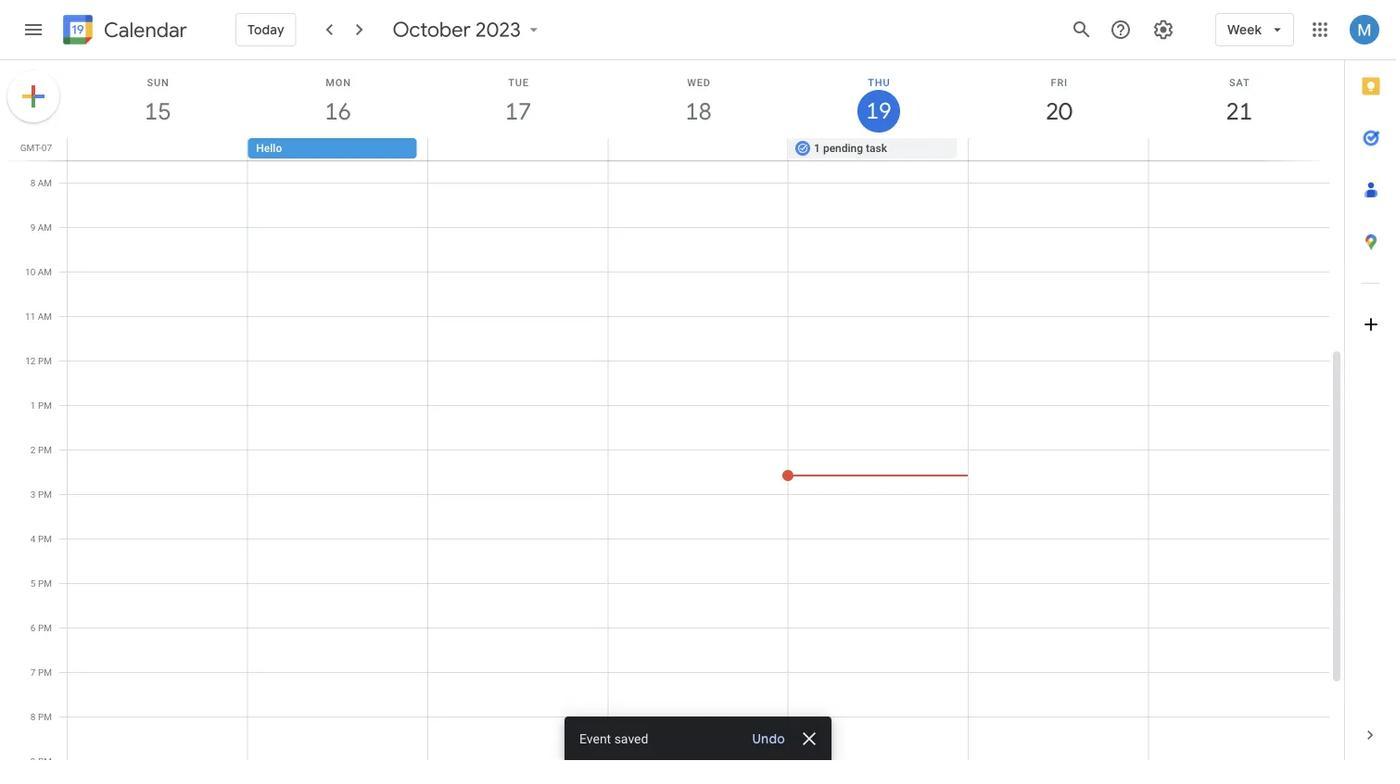 Task type: describe. For each thing, give the bounding box(es) containing it.
15
[[143, 96, 170, 127]]

week
[[1228, 21, 1262, 38]]

4 cell from the left
[[969, 138, 1149, 160]]

wed
[[688, 77, 711, 88]]

gmt-07
[[20, 142, 52, 153]]

17
[[504, 96, 531, 127]]

1 pending task button
[[789, 138, 958, 159]]

pm for 7 pm
[[38, 667, 52, 678]]

calendar heading
[[100, 17, 187, 43]]

october 2023
[[393, 17, 521, 43]]

2023
[[476, 17, 521, 43]]

4
[[30, 533, 36, 545]]

fri 20
[[1045, 77, 1072, 127]]

17 link
[[497, 90, 540, 133]]

settings menu image
[[1153, 19, 1175, 41]]

3
[[30, 489, 36, 500]]

tue 17
[[504, 77, 531, 127]]

am for 9 am
[[38, 222, 52, 233]]

sun
[[147, 77, 169, 88]]

pm for 12 pm
[[38, 355, 52, 366]]

10
[[25, 266, 36, 277]]

today button
[[236, 7, 297, 52]]

15 link
[[137, 90, 179, 133]]

1 pending task
[[815, 142, 888, 155]]

5 cell from the left
[[1149, 138, 1329, 160]]

tue
[[509, 77, 529, 88]]

10 am
[[25, 266, 52, 277]]

pm for 2 pm
[[38, 444, 52, 455]]

main drawer image
[[22, 19, 45, 41]]

2 pm
[[30, 444, 52, 455]]

pm for 4 pm
[[38, 533, 52, 545]]

am for 11 am
[[38, 311, 52, 322]]

am for 10 am
[[38, 266, 52, 277]]

pm for 3 pm
[[38, 489, 52, 500]]

7
[[30, 667, 36, 678]]

sat 21
[[1226, 77, 1252, 127]]

pm for 1 pm
[[38, 400, 52, 411]]

3 pm
[[30, 489, 52, 500]]

8 for 8 pm
[[30, 711, 36, 723]]

mon
[[326, 77, 351, 88]]

21 link
[[1219, 90, 1261, 133]]

am for 8 am
[[38, 177, 52, 188]]

9 am
[[30, 222, 52, 233]]

5
[[30, 578, 36, 589]]

pm for 5 pm
[[38, 578, 52, 589]]

calendar
[[104, 17, 187, 43]]

october
[[393, 17, 471, 43]]

2
[[30, 444, 36, 455]]

2 cell from the left
[[428, 138, 608, 160]]

19 link
[[858, 90, 901, 133]]

1 cell from the left
[[68, 138, 248, 160]]



Task type: locate. For each thing, give the bounding box(es) containing it.
wed 18
[[684, 77, 711, 127]]

am
[[38, 177, 52, 188], [38, 222, 52, 233], [38, 266, 52, 277], [38, 311, 52, 322]]

week button
[[1216, 7, 1295, 52]]

2 8 from the top
[[30, 711, 36, 723]]

8 am
[[30, 177, 52, 188]]

7 pm
[[30, 667, 52, 678]]

6 pm from the top
[[38, 578, 52, 589]]

1 up 2
[[30, 400, 36, 411]]

1 left pending
[[815, 142, 821, 155]]

3 pm from the top
[[38, 444, 52, 455]]

6 pm
[[30, 622, 52, 634]]

3 am from the top
[[38, 266, 52, 277]]

6
[[30, 622, 36, 634]]

cell
[[68, 138, 248, 160], [428, 138, 608, 160], [608, 138, 789, 160], [969, 138, 1149, 160], [1149, 138, 1329, 160]]

8 pm
[[30, 711, 52, 723]]

today
[[248, 21, 285, 38]]

4 pm
[[30, 533, 52, 545]]

cell down '17' link in the left top of the page
[[428, 138, 608, 160]]

7 pm from the top
[[38, 622, 52, 634]]

16 link
[[317, 90, 360, 133]]

pm right 2
[[38, 444, 52, 455]]

hello button
[[248, 138, 417, 159]]

am right 11
[[38, 311, 52, 322]]

0 vertical spatial 8
[[30, 177, 35, 188]]

1 am from the top
[[38, 177, 52, 188]]

event
[[580, 731, 611, 747]]

pm right 4
[[38, 533, 52, 545]]

thu
[[869, 77, 891, 88]]

11
[[25, 311, 36, 322]]

pm right 12 in the top of the page
[[38, 355, 52, 366]]

5 pm
[[30, 578, 52, 589]]

1 for 1 pending task
[[815, 142, 821, 155]]

18 link
[[678, 90, 720, 133]]

pm right '3'
[[38, 489, 52, 500]]

undo button
[[745, 730, 793, 749]]

1 vertical spatial 1
[[30, 400, 36, 411]]

pm right 5
[[38, 578, 52, 589]]

19
[[865, 96, 891, 126]]

tab list
[[1346, 60, 1397, 710]]

1 pm
[[30, 400, 52, 411]]

am down 07
[[38, 177, 52, 188]]

8 pm from the top
[[38, 667, 52, 678]]

row containing hello
[[59, 138, 1345, 160]]

9
[[30, 222, 35, 233]]

8 down 7
[[30, 711, 36, 723]]

cell down the 18 link
[[608, 138, 789, 160]]

calendar element
[[59, 11, 187, 52]]

pm
[[38, 355, 52, 366], [38, 400, 52, 411], [38, 444, 52, 455], [38, 489, 52, 500], [38, 533, 52, 545], [38, 578, 52, 589], [38, 622, 52, 634], [38, 667, 52, 678], [38, 711, 52, 723]]

1 8 from the top
[[30, 177, 35, 188]]

4 pm from the top
[[38, 489, 52, 500]]

07
[[42, 142, 52, 153]]

1 pm from the top
[[38, 355, 52, 366]]

saved
[[615, 731, 649, 747]]

pending
[[824, 142, 864, 155]]

am right the 10 at left
[[38, 266, 52, 277]]

mon 16
[[324, 77, 351, 127]]

8
[[30, 177, 35, 188], [30, 711, 36, 723]]

cell down 15 link
[[68, 138, 248, 160]]

2 am from the top
[[38, 222, 52, 233]]

1 inside 'button'
[[815, 142, 821, 155]]

9 pm from the top
[[38, 711, 52, 723]]

gmt-
[[20, 142, 42, 153]]

thu 19
[[865, 77, 891, 126]]

fri
[[1051, 77, 1069, 88]]

sat
[[1230, 77, 1251, 88]]

sun 15
[[143, 77, 170, 127]]

1 horizontal spatial 1
[[815, 142, 821, 155]]

20
[[1045, 96, 1072, 127]]

october 2023 button
[[386, 17, 551, 43]]

pm up "2 pm"
[[38, 400, 52, 411]]

4 am from the top
[[38, 311, 52, 322]]

cell down 21
[[1149, 138, 1329, 160]]

8 down gmt-
[[30, 177, 35, 188]]

task
[[866, 142, 888, 155]]

hello
[[256, 142, 282, 155]]

12
[[25, 355, 36, 366]]

cell down the 20
[[969, 138, 1149, 160]]

pm down the 7 pm
[[38, 711, 52, 723]]

row inside grid
[[59, 138, 1345, 160]]

pm right 6 on the left bottom
[[38, 622, 52, 634]]

12 pm
[[25, 355, 52, 366]]

0 horizontal spatial 1
[[30, 400, 36, 411]]

1 for 1 pm
[[30, 400, 36, 411]]

am right 9 in the left top of the page
[[38, 222, 52, 233]]

18
[[684, 96, 711, 127]]

16
[[324, 96, 350, 127]]

pm right 7
[[38, 667, 52, 678]]

event saved
[[580, 731, 649, 747]]

pm for 8 pm
[[38, 711, 52, 723]]

5 pm from the top
[[38, 533, 52, 545]]

1 vertical spatial 8
[[30, 711, 36, 723]]

1
[[815, 142, 821, 155], [30, 400, 36, 411]]

pm for 6 pm
[[38, 622, 52, 634]]

11 am
[[25, 311, 52, 322]]

20 link
[[1038, 90, 1081, 133]]

row
[[59, 138, 1345, 160]]

3 cell from the left
[[608, 138, 789, 160]]

8 for 8 am
[[30, 177, 35, 188]]

grid
[[0, 60, 1345, 762]]

undo
[[753, 731, 786, 748]]

2 pm from the top
[[38, 400, 52, 411]]

0 vertical spatial 1
[[815, 142, 821, 155]]

grid containing 15
[[0, 60, 1345, 762]]

21
[[1226, 96, 1252, 127]]



Task type: vqa. For each thing, say whether or not it's contained in the screenshot.
Tue
yes



